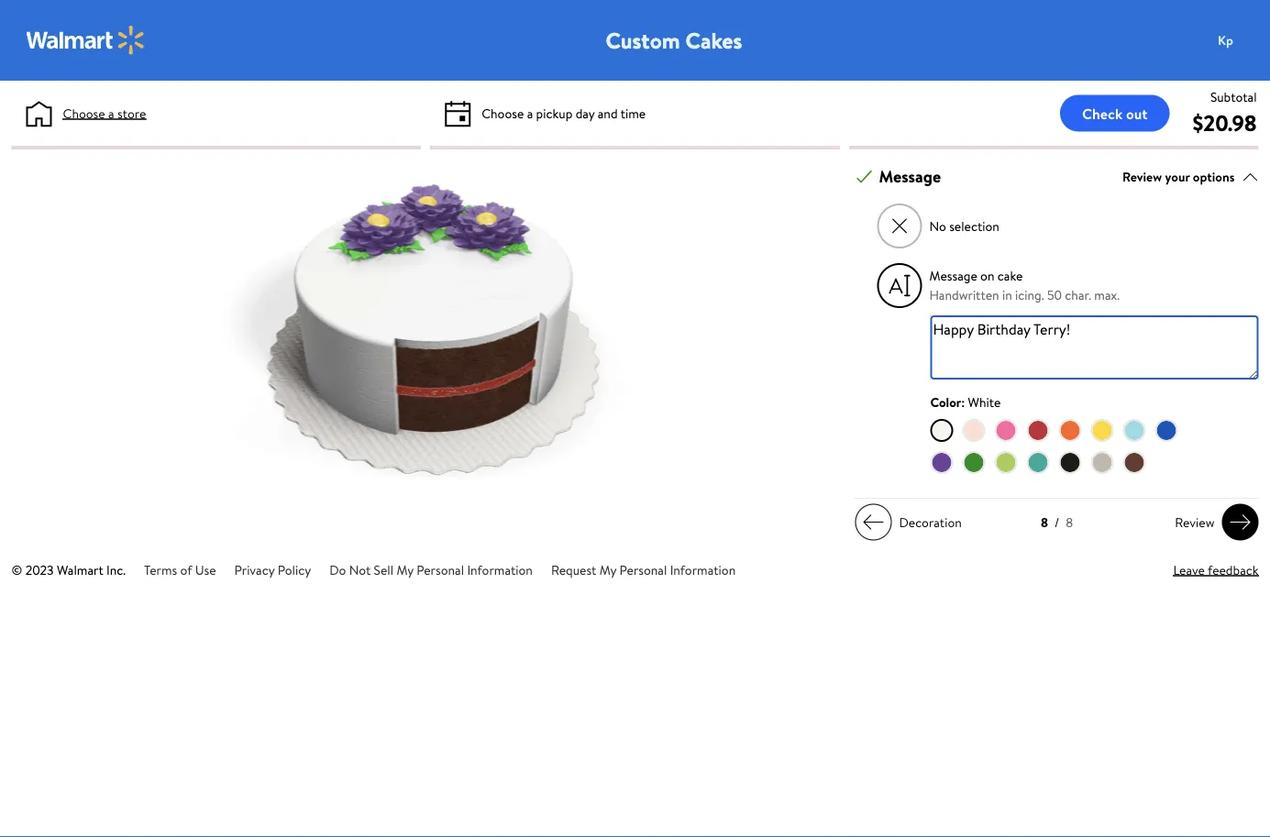 Task type: locate. For each thing, give the bounding box(es) containing it.
0 horizontal spatial review
[[1123, 168, 1162, 185]]

icon for continue arrow image up 'feedback'
[[1230, 512, 1252, 534]]

2 icon for continue arrow image from the left
[[1230, 512, 1252, 534]]

review
[[1123, 168, 1162, 185], [1175, 513, 1215, 531]]

choose
[[63, 104, 105, 122], [482, 104, 524, 122]]

1 vertical spatial message
[[930, 267, 978, 285]]

color : white
[[931, 393, 1001, 411]]

1 vertical spatial review
[[1175, 513, 1215, 531]]

max.
[[1095, 286, 1120, 304]]

message for message
[[879, 165, 941, 188]]

review up leave
[[1175, 513, 1215, 531]]

1 horizontal spatial review
[[1175, 513, 1215, 531]]

a left the store
[[108, 104, 114, 122]]

1 icon for continue arrow image from the left
[[863, 512, 885, 534]]

choose for choose a pickup day and time
[[482, 104, 524, 122]]

1 personal from the left
[[417, 561, 464, 579]]

color
[[931, 393, 961, 411]]

0 horizontal spatial 8
[[1041, 514, 1048, 532]]

icon for continue arrow image inside decoration link
[[863, 512, 885, 534]]

my right sell
[[397, 561, 414, 579]]

$20.98
[[1193, 107, 1257, 138]]

a for store
[[108, 104, 114, 122]]

1 horizontal spatial a
[[527, 104, 533, 122]]

2 my from the left
[[600, 561, 617, 579]]

message up handwritten
[[930, 267, 978, 285]]

sell
[[374, 561, 394, 579]]

review your options element
[[1123, 167, 1235, 186]]

a
[[108, 104, 114, 122], [527, 104, 533, 122]]

review left your
[[1123, 168, 1162, 185]]

personal right request
[[620, 561, 667, 579]]

icon for continue arrow image
[[863, 512, 885, 534], [1230, 512, 1252, 534]]

2 a from the left
[[527, 104, 533, 122]]

policy
[[278, 561, 311, 579]]

time
[[621, 104, 646, 122]]

icon for continue arrow image left decoration
[[863, 512, 885, 534]]

message right ok image
[[879, 165, 941, 188]]

my right request
[[600, 561, 617, 579]]

and
[[598, 104, 618, 122]]

0 horizontal spatial my
[[397, 561, 414, 579]]

subtotal $20.98
[[1193, 88, 1257, 138]]

1 horizontal spatial 8
[[1066, 514, 1073, 532]]

1 a from the left
[[108, 104, 114, 122]]

review link
[[1168, 504, 1259, 541]]

1 horizontal spatial choose
[[482, 104, 524, 122]]

request my personal information link
[[551, 561, 736, 579]]

a for pickup
[[527, 104, 533, 122]]

information
[[467, 561, 533, 579], [670, 561, 736, 579]]

0 horizontal spatial choose
[[63, 104, 105, 122]]

review your options link
[[1123, 164, 1259, 189]]

my
[[397, 561, 414, 579], [600, 561, 617, 579]]

leave
[[1174, 561, 1205, 579]]

decoration
[[899, 513, 962, 531]]

/
[[1055, 514, 1060, 532]]

leave feedback button
[[1174, 561, 1259, 580]]

0 horizontal spatial personal
[[417, 561, 464, 579]]

1 horizontal spatial personal
[[620, 561, 667, 579]]

feedback
[[1208, 561, 1259, 579]]

Example: Happy Birthday text field
[[931, 316, 1259, 380]]

message
[[879, 165, 941, 188], [930, 267, 978, 285]]

out
[[1126, 103, 1148, 123]]

8 right /
[[1066, 514, 1073, 532]]

choose inside 'link'
[[63, 104, 105, 122]]

1 horizontal spatial information
[[670, 561, 736, 579]]

custom cakes
[[606, 25, 743, 55]]

1 horizontal spatial icon for continue arrow image
[[1230, 512, 1252, 534]]

a left pickup
[[527, 104, 533, 122]]

1 horizontal spatial my
[[600, 561, 617, 579]]

handwritten
[[930, 286, 999, 304]]

choose a pickup day and time
[[482, 104, 646, 122]]

walmart
[[57, 561, 103, 579]]

0 horizontal spatial icon for continue arrow image
[[863, 512, 885, 534]]

choose left pickup
[[482, 104, 524, 122]]

leave feedback
[[1174, 561, 1259, 579]]

message inside message on cake handwritten in icing. 50 char. max.
[[930, 267, 978, 285]]

50
[[1047, 286, 1062, 304]]

2 choose from the left
[[482, 104, 524, 122]]

terms
[[144, 561, 177, 579]]

message for message on cake handwritten in icing. 50 char. max.
[[930, 267, 978, 285]]

review inside 'element'
[[1123, 168, 1162, 185]]

pickup
[[536, 104, 573, 122]]

selection
[[950, 217, 1000, 235]]

remove image
[[890, 216, 910, 236]]

1 my from the left
[[397, 561, 414, 579]]

a inside 'link'
[[108, 104, 114, 122]]

choose a store
[[63, 104, 146, 122]]

8 left /
[[1041, 514, 1048, 532]]

choose left the store
[[63, 104, 105, 122]]

8
[[1041, 514, 1048, 532], [1066, 514, 1073, 532]]

0 horizontal spatial a
[[108, 104, 114, 122]]

2 information from the left
[[670, 561, 736, 579]]

0 vertical spatial review
[[1123, 168, 1162, 185]]

1 choose from the left
[[63, 104, 105, 122]]

0 vertical spatial message
[[879, 165, 941, 188]]

personal right sell
[[417, 561, 464, 579]]

request my personal information
[[551, 561, 736, 579]]

inc.
[[106, 561, 126, 579]]

0 horizontal spatial information
[[467, 561, 533, 579]]

custom
[[606, 25, 680, 55]]

personal
[[417, 561, 464, 579], [620, 561, 667, 579]]

:
[[961, 393, 965, 411]]

decoration link
[[855, 504, 969, 541]]



Task type: describe. For each thing, give the bounding box(es) containing it.
back to walmart.com image
[[26, 26, 145, 55]]

cake
[[998, 267, 1023, 285]]

do not sell my personal information link
[[329, 561, 533, 579]]

privacy policy link
[[234, 561, 311, 579]]

of
[[180, 561, 192, 579]]

check out button
[[1060, 95, 1170, 132]]

not
[[349, 561, 371, 579]]

terms of use link
[[144, 561, 216, 579]]

icon for continue arrow image inside review link
[[1230, 512, 1252, 534]]

kp button
[[1208, 22, 1270, 59]]

2023
[[25, 561, 54, 579]]

terms of use
[[144, 561, 216, 579]]

©
[[11, 561, 22, 579]]

review for review your options
[[1123, 168, 1162, 185]]

options
[[1193, 168, 1235, 185]]

on
[[981, 267, 995, 285]]

kp
[[1218, 31, 1234, 49]]

choose a store link
[[63, 104, 146, 123]]

no selection
[[930, 217, 1000, 235]]

subtotal
[[1211, 88, 1257, 105]]

char.
[[1065, 286, 1092, 304]]

do
[[329, 561, 346, 579]]

use
[[195, 561, 216, 579]]

request
[[551, 561, 597, 579]]

store
[[117, 104, 146, 122]]

© 2023 walmart inc.
[[11, 561, 126, 579]]

your
[[1165, 168, 1190, 185]]

privacy
[[234, 561, 275, 579]]

white
[[968, 393, 1001, 411]]

check
[[1082, 103, 1123, 123]]

1 8 from the left
[[1041, 514, 1048, 532]]

no
[[930, 217, 946, 235]]

icing.
[[1016, 286, 1044, 304]]

review your options
[[1123, 168, 1235, 185]]

day
[[576, 104, 595, 122]]

cakes
[[686, 25, 743, 55]]

8 / 8
[[1041, 514, 1073, 532]]

do not sell my personal information
[[329, 561, 533, 579]]

choose for choose a store
[[63, 104, 105, 122]]

review for review
[[1175, 513, 1215, 531]]

ok image
[[856, 168, 873, 185]]

up arrow image
[[1242, 168, 1259, 185]]

2 8 from the left
[[1066, 514, 1073, 532]]

1 information from the left
[[467, 561, 533, 579]]

in
[[1003, 286, 1012, 304]]

message on cake handwritten in icing. 50 char. max.
[[930, 267, 1120, 304]]

privacy policy
[[234, 561, 311, 579]]

2 personal from the left
[[620, 561, 667, 579]]

check out
[[1082, 103, 1148, 123]]



Task type: vqa. For each thing, say whether or not it's contained in the screenshot.
Message
yes



